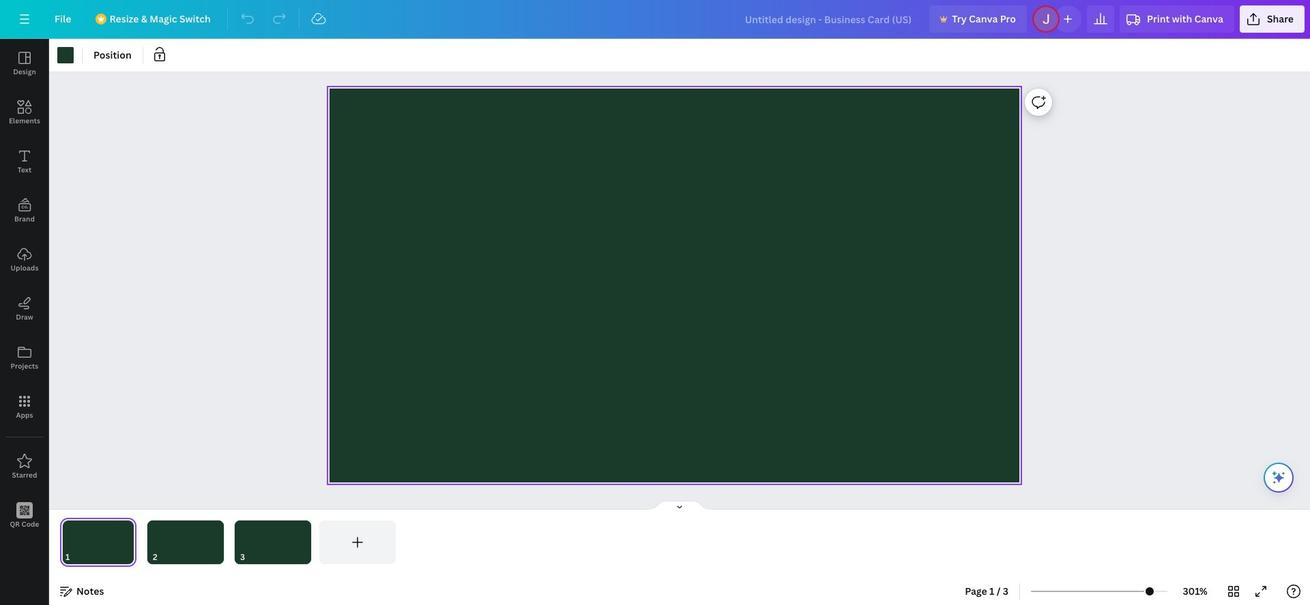 Task type: describe. For each thing, give the bounding box(es) containing it.
Zoom button
[[1173, 581, 1217, 603]]

side panel tab list
[[0, 39, 49, 541]]

page 1 image
[[60, 521, 136, 565]]

Page title text field
[[76, 551, 81, 565]]

#1a3b29 image
[[57, 47, 74, 63]]



Task type: vqa. For each thing, say whether or not it's contained in the screenshot.
Side Panel tab list
yes



Task type: locate. For each thing, give the bounding box(es) containing it.
main menu bar
[[0, 0, 1310, 39]]

canva assistant image
[[1271, 470, 1287, 487]]

Design title text field
[[734, 5, 924, 33]]

hide pages image
[[647, 501, 712, 512]]



